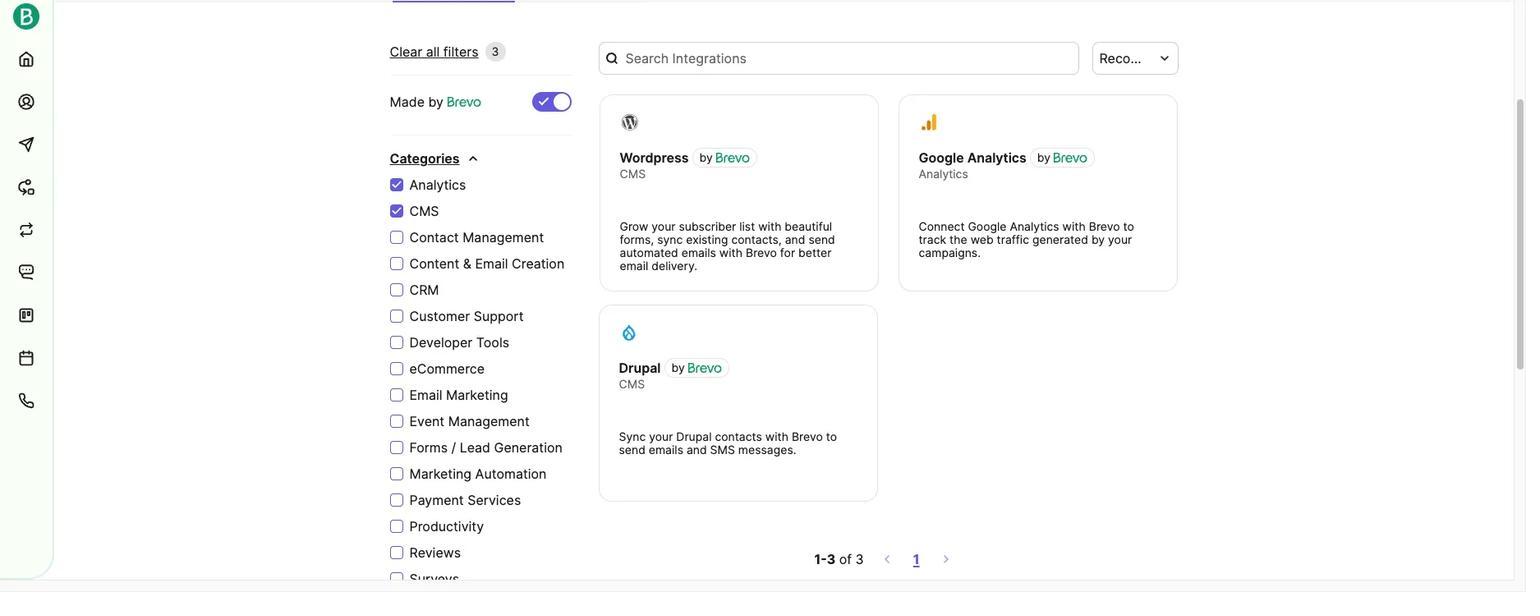 Task type: locate. For each thing, give the bounding box(es) containing it.
emails right sync
[[649, 443, 684, 457]]

0 vertical spatial email
[[475, 256, 508, 272]]

1 vertical spatial cms
[[410, 203, 439, 219]]

0 horizontal spatial and
[[687, 443, 707, 457]]

3 right filters
[[492, 44, 499, 58]]

sync your drupal contacts with brevo to send emails and sms messages.
[[619, 430, 838, 457]]

tab list
[[392, 0, 641, 2]]

to inside connect google analytics with brevo to track the web traffic generated by your campaigns.
[[1124, 219, 1135, 233]]

by for wordpress
[[700, 150, 713, 164]]

Search Integrations search field
[[599, 42, 1080, 75]]

2 vertical spatial brevo
[[792, 430, 823, 444]]

1 horizontal spatial to
[[1124, 219, 1135, 233]]

1 vertical spatial email
[[410, 387, 443, 404]]

cms down drupal logo
[[619, 377, 645, 391]]

your right the generated
[[1109, 233, 1133, 247]]

categories
[[390, 150, 460, 167]]

drupal down drupal logo
[[619, 360, 661, 376]]

3 left the of
[[827, 551, 836, 568]]

connect google analytics with brevo to track the web traffic generated by your campaigns.
[[919, 219, 1135, 260]]

brevo right contacts
[[792, 430, 823, 444]]

1 horizontal spatial and
[[785, 233, 806, 247]]

emails
[[682, 246, 717, 260], [649, 443, 684, 457]]

messages.
[[739, 443, 797, 457]]

emails down subscriber
[[682, 246, 717, 260]]

management up forms / lead generation
[[448, 413, 530, 430]]

with right list
[[759, 219, 782, 233]]

3 right the of
[[856, 551, 864, 568]]

marketing automation
[[410, 466, 547, 482]]

to
[[1124, 219, 1135, 233], [827, 430, 838, 444]]

cms down the wordpress
[[620, 167, 646, 181]]

0 vertical spatial google
[[919, 150, 965, 166]]

your
[[652, 219, 676, 233], [1109, 233, 1133, 247], [649, 430, 673, 444]]

google
[[919, 150, 965, 166], [968, 219, 1007, 233]]

0 horizontal spatial to
[[827, 430, 838, 444]]

google inside connect google analytics with brevo to track the web traffic generated by your campaigns.
[[968, 219, 1007, 233]]

1 horizontal spatial google
[[968, 219, 1007, 233]]

send inside sync your drupal contacts with brevo to send emails and sms messages.
[[619, 443, 646, 457]]

google analytics logo image
[[920, 113, 938, 131]]

by
[[429, 94, 444, 110], [700, 150, 713, 164], [1038, 150, 1051, 164], [1092, 233, 1105, 247], [672, 361, 685, 375]]

contacts
[[715, 430, 763, 444]]

campaigns.
[[919, 246, 981, 260]]

your inside sync your drupal contacts with brevo to send emails and sms messages.
[[649, 430, 673, 444]]

management
[[463, 229, 544, 246], [448, 413, 530, 430]]

clear
[[390, 44, 423, 60]]

all
[[426, 44, 440, 60]]

send
[[809, 233, 836, 247], [619, 443, 646, 457]]

automation
[[475, 466, 547, 482]]

made
[[390, 94, 425, 110]]

wordpress
[[620, 150, 689, 166]]

and inside the grow your subscriber list with beautiful forms, sync existing contacts, and send automated emails with brevo for better email delivery.
[[785, 233, 806, 247]]

0 vertical spatial management
[[463, 229, 544, 246]]

0 horizontal spatial 3
[[492, 44, 499, 58]]

with right traffic
[[1063, 219, 1086, 233]]

better
[[799, 246, 832, 260]]

0 vertical spatial drupal
[[619, 360, 661, 376]]

and
[[785, 233, 806, 247], [687, 443, 707, 457]]

creation
[[512, 256, 565, 272]]

with
[[759, 219, 782, 233], [1063, 219, 1086, 233], [720, 246, 743, 260], [766, 430, 789, 444]]

0 vertical spatial emails
[[682, 246, 717, 260]]

your inside the grow your subscriber list with beautiful forms, sync existing contacts, and send automated emails with brevo for better email delivery.
[[652, 219, 676, 233]]

clear all filters
[[390, 44, 479, 60]]

your right grow
[[652, 219, 676, 233]]

3
[[492, 44, 499, 58], [827, 551, 836, 568], [856, 551, 864, 568]]

1 horizontal spatial brevo
[[792, 430, 823, 444]]

forms
[[410, 440, 448, 456]]

connect
[[919, 219, 965, 233]]

brevo inside sync your drupal contacts with brevo to send emails and sms messages.
[[792, 430, 823, 444]]

management for contact management
[[463, 229, 544, 246]]

of
[[840, 551, 852, 568]]

1 vertical spatial brevo
[[746, 246, 777, 260]]

marketing
[[446, 387, 508, 404], [410, 466, 472, 482]]

1 horizontal spatial send
[[809, 233, 836, 247]]

to right the generated
[[1124, 219, 1135, 233]]

brevo right the generated
[[1090, 219, 1121, 233]]

drupal
[[619, 360, 661, 376], [677, 430, 712, 444]]

your right sync
[[649, 430, 673, 444]]

subscriber
[[679, 219, 737, 233]]

cms
[[620, 167, 646, 181], [410, 203, 439, 219], [619, 377, 645, 391]]

1 vertical spatial and
[[687, 443, 707, 457]]

grow your subscriber list with beautiful forms, sync existing contacts, and send automated emails with brevo for better email delivery.
[[620, 219, 836, 273]]

drupal left contacts
[[677, 430, 712, 444]]

email right &
[[475, 256, 508, 272]]

drupal inside sync your drupal contacts with brevo to send emails and sms messages.
[[677, 430, 712, 444]]

1-3 of 3
[[815, 551, 864, 568]]

2 horizontal spatial brevo
[[1090, 219, 1121, 233]]

1 vertical spatial google
[[968, 219, 1007, 233]]

marketing up the payment
[[410, 466, 472, 482]]

web
[[971, 233, 994, 247]]

payment
[[410, 492, 464, 509]]

0 vertical spatial cms
[[620, 167, 646, 181]]

the
[[950, 233, 968, 247]]

google down google analytics logo
[[919, 150, 965, 166]]

email up event
[[410, 387, 443, 404]]

1 vertical spatial send
[[619, 443, 646, 457]]

and left sms
[[687, 443, 707, 457]]

to inside sync your drupal contacts with brevo to send emails and sms messages.
[[827, 430, 838, 444]]

0 horizontal spatial brevo
[[746, 246, 777, 260]]

1 horizontal spatial 3
[[827, 551, 836, 568]]

brevo left for
[[746, 246, 777, 260]]

brevo inside connect google analytics with brevo to track the web traffic generated by your campaigns.
[[1090, 219, 1121, 233]]

developer
[[410, 334, 473, 351]]

0 vertical spatial to
[[1124, 219, 1135, 233]]

0 vertical spatial and
[[785, 233, 806, 247]]

1 vertical spatial management
[[448, 413, 530, 430]]

with right contacts
[[766, 430, 789, 444]]

event management
[[410, 413, 530, 430]]

to right messages.
[[827, 430, 838, 444]]

contacts,
[[732, 233, 782, 247]]

marketing up event management
[[446, 387, 508, 404]]

contact
[[410, 229, 459, 246]]

filters
[[444, 44, 479, 60]]

cms for drupal
[[619, 377, 645, 391]]

your for wordpress
[[652, 219, 676, 233]]

management up content & email creation
[[463, 229, 544, 246]]

1 vertical spatial drupal
[[677, 430, 712, 444]]

made by
[[390, 94, 448, 110]]

1 vertical spatial emails
[[649, 443, 684, 457]]

by inside connect google analytics with brevo to track the web traffic generated by your campaigns.
[[1092, 233, 1105, 247]]

with inside connect google analytics with brevo to track the web traffic generated by your campaigns.
[[1063, 219, 1086, 233]]

0 horizontal spatial send
[[619, 443, 646, 457]]

analytics
[[968, 150, 1027, 166], [919, 167, 969, 181], [410, 177, 466, 193], [1010, 219, 1060, 233]]

customer
[[410, 308, 470, 325]]

brevo
[[1090, 219, 1121, 233], [746, 246, 777, 260], [792, 430, 823, 444]]

content & email creation
[[410, 256, 565, 272]]

and right contacts,
[[785, 233, 806, 247]]

google right the
[[968, 219, 1007, 233]]

0 vertical spatial send
[[809, 233, 836, 247]]

&
[[463, 256, 472, 272]]

cms up contact
[[410, 203, 439, 219]]

wordpress logo image
[[621, 113, 639, 131]]

1 vertical spatial to
[[827, 430, 838, 444]]

1 button
[[910, 548, 923, 571]]

1 horizontal spatial drupal
[[677, 430, 712, 444]]

None checkbox
[[532, 92, 572, 112]]

2 vertical spatial cms
[[619, 377, 645, 391]]

email
[[475, 256, 508, 272], [410, 387, 443, 404]]

and inside sync your drupal contacts with brevo to send emails and sms messages.
[[687, 443, 707, 457]]

0 horizontal spatial google
[[919, 150, 965, 166]]

send inside the grow your subscriber list with beautiful forms, sync existing contacts, and send automated emails with brevo for better email delivery.
[[809, 233, 836, 247]]

email marketing
[[410, 387, 508, 404]]

contact management
[[410, 229, 544, 246]]

0 vertical spatial brevo
[[1090, 219, 1121, 233]]



Task type: describe. For each thing, give the bounding box(es) containing it.
0 vertical spatial marketing
[[446, 387, 508, 404]]

generated
[[1033, 233, 1089, 247]]

brevo inside the grow your subscriber list with beautiful forms, sync existing contacts, and send automated emails with brevo for better email delivery.
[[746, 246, 777, 260]]

google analytics
[[919, 150, 1027, 166]]

delivery.
[[652, 259, 698, 273]]

clear all filters link
[[390, 42, 479, 62]]

sync
[[658, 233, 683, 247]]

forms / lead generation
[[410, 440, 563, 456]]

content
[[410, 256, 460, 272]]

1-
[[815, 551, 827, 568]]

generation
[[494, 440, 563, 456]]

productivity
[[410, 519, 484, 535]]

surveys
[[410, 571, 460, 588]]

existing
[[686, 233, 729, 247]]

cms for wordpress
[[620, 167, 646, 181]]

1
[[914, 551, 920, 568]]

by for drupal
[[672, 361, 685, 375]]

support
[[474, 308, 524, 325]]

sync
[[619, 430, 646, 444]]

email
[[620, 259, 649, 273]]

drupal logo image
[[620, 324, 638, 342]]

your inside connect google analytics with brevo to track the web traffic generated by your campaigns.
[[1109, 233, 1133, 247]]

0 horizontal spatial email
[[410, 387, 443, 404]]

services
[[468, 492, 521, 509]]

by for google analytics
[[1038, 150, 1051, 164]]

emails inside sync your drupal contacts with brevo to send emails and sms messages.
[[649, 443, 684, 457]]

management for event management
[[448, 413, 530, 430]]

traffic
[[997, 233, 1030, 247]]

recommended button
[[1093, 42, 1193, 75]]

track
[[919, 233, 947, 247]]

sms
[[711, 443, 735, 457]]

list
[[740, 219, 755, 233]]

crm
[[410, 282, 439, 298]]

1 vertical spatial marketing
[[410, 466, 472, 482]]

ecommerce
[[410, 361, 485, 377]]

automated
[[620, 246, 679, 260]]

your for drupal
[[649, 430, 673, 444]]

analytics inside connect google analytics with brevo to track the web traffic generated by your campaigns.
[[1010, 219, 1060, 233]]

with inside sync your drupal contacts with brevo to send emails and sms messages.
[[766, 430, 789, 444]]

grow
[[620, 219, 649, 233]]

event
[[410, 413, 445, 430]]

emails inside the grow your subscriber list with beautiful forms, sync existing contacts, and send automated emails with brevo for better email delivery.
[[682, 246, 717, 260]]

payment services
[[410, 492, 521, 509]]

lead
[[460, 440, 491, 456]]

developer tools
[[410, 334, 510, 351]]

0 horizontal spatial drupal
[[619, 360, 661, 376]]

reviews
[[410, 545, 461, 561]]

for
[[781, 246, 796, 260]]

with down list
[[720, 246, 743, 260]]

forms,
[[620, 233, 654, 247]]

beautiful
[[785, 219, 833, 233]]

recommended
[[1100, 50, 1193, 67]]

1 horizontal spatial email
[[475, 256, 508, 272]]

tools
[[476, 334, 510, 351]]

/
[[452, 440, 456, 456]]

2 horizontal spatial 3
[[856, 551, 864, 568]]

categories link
[[390, 149, 480, 168]]

customer support
[[410, 308, 524, 325]]



Task type: vqa. For each thing, say whether or not it's contained in the screenshot.
Management
yes



